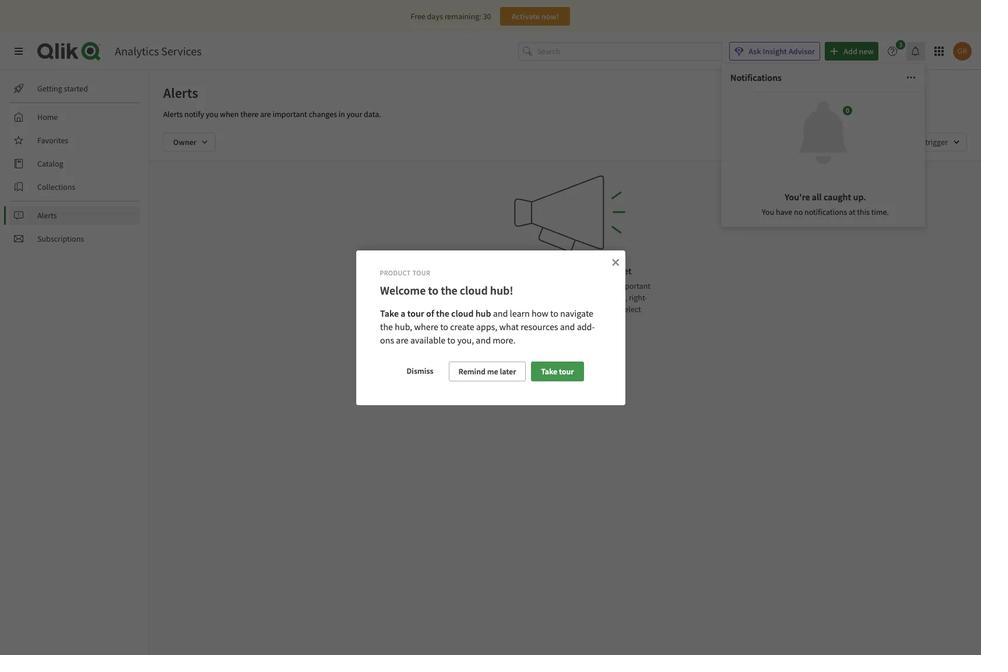 Task type: describe. For each thing, give the bounding box(es) containing it.
alerts
[[595, 265, 617, 277]]

catalog
[[37, 159, 63, 169]]

at
[[849, 207, 856, 217]]

ask insight advisor
[[749, 46, 815, 57]]

to right how
[[550, 308, 558, 320]]

insight
[[763, 46, 787, 57]]

activate now! link
[[501, 7, 571, 26]]

1 vertical spatial cloud
[[451, 308, 473, 320]]

product
[[380, 269, 411, 277]]

later
[[500, 367, 516, 378]]

you,
[[457, 335, 474, 346]]

how
[[531, 308, 548, 320]]

on
[[521, 304, 529, 315]]

and learn how to navigate the hub, where to create apps, what resources and add- ons are available to you, and more.
[[380, 308, 595, 346]]

analytics
[[115, 44, 159, 58]]

more.
[[493, 335, 515, 346]]

time.
[[872, 207, 889, 217]]

0 vertical spatial alerts
[[163, 84, 198, 102]]

up.
[[853, 191, 866, 203]]

collections
[[37, 182, 75, 192]]

caught
[[824, 191, 852, 203]]

learn
[[510, 308, 530, 320]]

alert'.
[[576, 316, 595, 327]]

collections link
[[9, 178, 140, 197]]

the right of at left
[[436, 308, 449, 320]]

hub!
[[490, 284, 513, 298]]

days
[[427, 11, 443, 22]]

1 horizontal spatial in
[[527, 293, 533, 303]]

a
[[400, 308, 405, 320]]

catalog link
[[9, 155, 140, 173]]

free
[[411, 11, 426, 22]]

what
[[499, 321, 519, 333]]

remind
[[459, 367, 486, 378]]

notifications
[[731, 72, 782, 83]]

not
[[541, 265, 555, 277]]

activate now!
[[512, 11, 559, 22]]

home link
[[9, 108, 140, 127]]

filters region
[[149, 124, 981, 161]]

you inside you're all caught up. you have no notifications at this time.
[[762, 207, 775, 217]]

take tour button
[[531, 362, 584, 382]]

alerts inside the navigation pane element
[[37, 210, 57, 221]]

services
[[161, 44, 202, 58]]

ask
[[749, 46, 761, 57]]

and inside you do not have any alerts yet create an alert to get notified about important changes in the data. to create an alert, right- click on any chart in your app, and select 'create alert'.
[[607, 304, 620, 315]]

0 horizontal spatial important
[[273, 109, 307, 120]]

welcome
[[380, 284, 426, 298]]

alert
[[528, 281, 544, 292]]

0 horizontal spatial data.
[[364, 109, 381, 120]]

advisor
[[789, 46, 815, 57]]

favorites link
[[9, 131, 140, 150]]

chart
[[545, 304, 563, 315]]

me
[[487, 367, 498, 378]]

remind me later button
[[449, 362, 526, 382]]

have inside you're all caught up. you have no notifications at this time.
[[776, 207, 793, 217]]

0 horizontal spatial any
[[531, 304, 543, 315]]

create
[[494, 281, 516, 292]]

you
[[206, 109, 218, 120]]

all
[[812, 191, 822, 203]]

0 vertical spatial are
[[260, 109, 271, 120]]

home
[[37, 112, 58, 122]]

no
[[794, 207, 803, 217]]

notify
[[184, 109, 204, 120]]

to
[[567, 293, 575, 303]]

remaining:
[[445, 11, 481, 22]]

and down navigate
[[560, 321, 575, 333]]

and down the apps,
[[476, 335, 491, 346]]

×
[[611, 253, 620, 270]]

are inside 'and learn how to navigate the hub, where to create apps, what resources and add- ons are available to you, and more.'
[[396, 335, 408, 346]]

hub,
[[395, 321, 412, 333]]

close sidebar menu image
[[14, 47, 23, 56]]

resources
[[520, 321, 558, 333]]

right-
[[629, 293, 648, 303]]

ask insight advisor button
[[730, 42, 821, 61]]

favorites
[[37, 135, 68, 146]]

the inside you do not have any alerts yet create an alert to get notified about important changes in the data. to create an alert, right- click on any chart in your app, and select 'create alert'.
[[535, 293, 546, 303]]

2 vertical spatial in
[[565, 304, 571, 315]]

get
[[554, 281, 565, 292]]

apps,
[[476, 321, 497, 333]]

getting started
[[37, 83, 88, 94]]

tour
[[413, 269, 431, 277]]



Task type: vqa. For each thing, say whether or not it's contained in the screenshot.
"Oauth"
no



Task type: locate. For each thing, give the bounding box(es) containing it.
about
[[594, 281, 615, 292]]

1 horizontal spatial changes
[[497, 293, 525, 303]]

1 vertical spatial your
[[573, 304, 588, 315]]

0 horizontal spatial have
[[557, 265, 576, 277]]

alerts link
[[9, 206, 140, 225]]

cloud left hub
[[451, 308, 473, 320]]

take for take tour
[[541, 367, 558, 378]]

1 horizontal spatial create
[[577, 293, 598, 303]]

0 horizontal spatial tour
[[407, 308, 424, 320]]

of
[[426, 308, 434, 320]]

dismiss button
[[397, 362, 443, 381]]

create inside 'and learn how to navigate the hub, where to create apps, what resources and add- ons are available to you, and more.'
[[450, 321, 474, 333]]

are down "hub,"
[[396, 335, 408, 346]]

any up the "notified"
[[578, 265, 593, 277]]

0 vertical spatial an
[[518, 281, 526, 292]]

alerts up notify
[[163, 84, 198, 102]]

do
[[529, 265, 540, 277]]

the down alert
[[535, 293, 546, 303]]

you
[[762, 207, 775, 217], [513, 265, 527, 277]]

2 horizontal spatial in
[[565, 304, 571, 315]]

0 horizontal spatial an
[[518, 281, 526, 292]]

1 vertical spatial you
[[513, 265, 527, 277]]

your inside you do not have any alerts yet create an alert to get notified about important changes in the data. to create an alert, right- click on any chart in your app, and select 'create alert'.
[[573, 304, 588, 315]]

0 vertical spatial have
[[776, 207, 793, 217]]

navigation pane element
[[0, 75, 149, 253]]

getting started link
[[9, 79, 140, 98]]

0 horizontal spatial create
[[450, 321, 474, 333]]

notified
[[566, 281, 593, 292]]

hub
[[475, 308, 491, 320]]

0 vertical spatial take
[[380, 308, 399, 320]]

you're
[[785, 191, 810, 203]]

where
[[414, 321, 438, 333]]

1 vertical spatial have
[[557, 265, 576, 277]]

are
[[260, 109, 271, 120], [396, 335, 408, 346]]

0 horizontal spatial your
[[347, 109, 362, 120]]

alerts notify you when there are important changes in your data.
[[163, 109, 381, 120]]

take tour
[[541, 367, 574, 378]]

yet
[[619, 265, 632, 277]]

the inside 'and learn how to navigate the hub, where to create apps, what resources and add- ons are available to you, and more.'
[[380, 321, 393, 333]]

1 horizontal spatial tour
[[559, 367, 574, 378]]

select
[[621, 304, 641, 315]]

to down take a tour of the cloud hub on the top of page
[[440, 321, 448, 333]]

0 horizontal spatial changes
[[309, 109, 337, 120]]

have inside you do not have any alerts yet create an alert to get notified about important changes in the data. to create an alert, right- click on any chart in your app, and select 'create alert'.
[[557, 265, 576, 277]]

take
[[380, 308, 399, 320], [541, 367, 558, 378]]

subscriptions
[[37, 234, 84, 244]]

you do not have any alerts yet create an alert to get notified about important changes in the data. to create an alert, right- click on any chart in your app, and select 'create alert'.
[[494, 265, 651, 327]]

1 vertical spatial are
[[396, 335, 408, 346]]

you inside you do not have any alerts yet create an alert to get notified about important changes in the data. to create an alert, right- click on any chart in your app, and select 'create alert'.
[[513, 265, 527, 277]]

0 vertical spatial changes
[[309, 109, 337, 120]]

an down about on the right top
[[599, 293, 608, 303]]

1 horizontal spatial take
[[541, 367, 558, 378]]

have up get
[[557, 265, 576, 277]]

1 horizontal spatial data.
[[548, 293, 565, 303]]

'create
[[550, 316, 574, 327]]

0 horizontal spatial in
[[339, 109, 345, 120]]

you left no
[[762, 207, 775, 217]]

changes
[[309, 109, 337, 120], [497, 293, 525, 303]]

there
[[240, 109, 259, 120]]

your
[[347, 109, 362, 120], [573, 304, 588, 315]]

take a tour of the cloud hub
[[380, 308, 491, 320]]

getting
[[37, 83, 62, 94]]

1 vertical spatial tour
[[559, 367, 574, 378]]

0 vertical spatial important
[[273, 109, 307, 120]]

0 horizontal spatial take
[[380, 308, 399, 320]]

important up right-
[[616, 281, 651, 292]]

1 horizontal spatial your
[[573, 304, 588, 315]]

0 vertical spatial create
[[577, 293, 598, 303]]

app,
[[590, 304, 605, 315]]

1 vertical spatial any
[[531, 304, 543, 315]]

1 horizontal spatial any
[[578, 265, 593, 277]]

the
[[441, 284, 457, 298], [535, 293, 546, 303], [436, 308, 449, 320], [380, 321, 393, 333]]

alerts
[[163, 84, 198, 102], [163, 109, 183, 120], [37, 210, 57, 221]]

create
[[577, 293, 598, 303], [450, 321, 474, 333]]

ons
[[380, 335, 394, 346]]

in
[[339, 109, 345, 120], [527, 293, 533, 303], [565, 304, 571, 315]]

welcome to the cloud hub!
[[380, 284, 513, 298]]

started
[[64, 83, 88, 94]]

have left no
[[776, 207, 793, 217]]

30
[[483, 11, 491, 22]]

1 vertical spatial data.
[[548, 293, 565, 303]]

tour inside take tour button
[[559, 367, 574, 378]]

take inside button
[[541, 367, 558, 378]]

searchbar element
[[519, 42, 723, 61]]

to inside you do not have any alerts yet create an alert to get notified about important changes in the data. to create an alert, right- click on any chart in your app, and select 'create alert'.
[[545, 281, 552, 292]]

product tour
[[380, 269, 431, 277]]

0 vertical spatial tour
[[407, 308, 424, 320]]

and up what
[[493, 308, 508, 320]]

1 horizontal spatial you
[[762, 207, 775, 217]]

subscriptions link
[[9, 230, 140, 248]]

analytics services element
[[115, 44, 202, 58]]

alerts left notify
[[163, 109, 183, 120]]

to left you,
[[447, 335, 455, 346]]

× button
[[611, 253, 620, 270]]

important
[[273, 109, 307, 120], [616, 281, 651, 292]]

you left do
[[513, 265, 527, 277]]

activate
[[512, 11, 540, 22]]

1 horizontal spatial an
[[599, 293, 608, 303]]

take left a
[[380, 308, 399, 320]]

when
[[220, 109, 239, 120]]

create down the "notified"
[[577, 293, 598, 303]]

0 vertical spatial in
[[339, 109, 345, 120]]

important inside you do not have any alerts yet create an alert to get notified about important changes in the data. to create an alert, right- click on any chart in your app, and select 'create alert'.
[[616, 281, 651, 292]]

the up ons in the bottom left of the page
[[380, 321, 393, 333]]

0 vertical spatial data.
[[364, 109, 381, 120]]

the up take a tour of the cloud hub on the top of page
[[441, 284, 457, 298]]

2 vertical spatial alerts
[[37, 210, 57, 221]]

create up you,
[[450, 321, 474, 333]]

add-
[[577, 321, 595, 333]]

and down alert,
[[607, 304, 620, 315]]

you're all caught up. you have no notifications at this time.
[[762, 191, 889, 217]]

this
[[857, 207, 870, 217]]

alert,
[[610, 293, 628, 303]]

have
[[776, 207, 793, 217], [557, 265, 576, 277]]

1 horizontal spatial have
[[776, 207, 793, 217]]

an left alert
[[518, 281, 526, 292]]

1 vertical spatial an
[[599, 293, 608, 303]]

to
[[545, 281, 552, 292], [428, 284, 438, 298], [550, 308, 558, 320], [440, 321, 448, 333], [447, 335, 455, 346]]

1 vertical spatial important
[[616, 281, 651, 292]]

navigate
[[560, 308, 593, 320]]

1 vertical spatial take
[[541, 367, 558, 378]]

cloud up hub
[[460, 284, 488, 298]]

analytics services
[[115, 44, 202, 58]]

take for take a tour of the cloud hub
[[380, 308, 399, 320]]

last trigger image
[[902, 133, 967, 152]]

important right there in the left top of the page
[[273, 109, 307, 120]]

tour right a
[[407, 308, 424, 320]]

to left get
[[545, 281, 552, 292]]

click
[[503, 304, 519, 315]]

dismiss
[[407, 366, 434, 377]]

data. inside you do not have any alerts yet create an alert to get notified about important changes in the data. to create an alert, right- click on any chart in your app, and select 'create alert'.
[[548, 293, 565, 303]]

0 horizontal spatial are
[[260, 109, 271, 120]]

notifications
[[805, 207, 847, 217]]

1 vertical spatial alerts
[[163, 109, 183, 120]]

1 horizontal spatial important
[[616, 281, 651, 292]]

0 vertical spatial cloud
[[460, 284, 488, 298]]

1 vertical spatial create
[[450, 321, 474, 333]]

tour down 'create
[[559, 367, 574, 378]]

changes inside you do not have any alerts yet create an alert to get notified about important changes in the data. to create an alert, right- click on any chart in your app, and select 'create alert'.
[[497, 293, 525, 303]]

alerts up subscriptions
[[37, 210, 57, 221]]

× dialog
[[356, 250, 625, 406]]

remind me later
[[459, 367, 516, 378]]

1 vertical spatial changes
[[497, 293, 525, 303]]

available
[[410, 335, 445, 346]]

an
[[518, 281, 526, 292], [599, 293, 608, 303]]

any right "on" in the right top of the page
[[531, 304, 543, 315]]

1 horizontal spatial are
[[396, 335, 408, 346]]

take right later
[[541, 367, 558, 378]]

Search text field
[[537, 42, 723, 61]]

0 vertical spatial any
[[578, 265, 593, 277]]

0 vertical spatial you
[[762, 207, 775, 217]]

are right there in the left top of the page
[[260, 109, 271, 120]]

0 horizontal spatial you
[[513, 265, 527, 277]]

0 vertical spatial your
[[347, 109, 362, 120]]

to down tour
[[428, 284, 438, 298]]

1 vertical spatial in
[[527, 293, 533, 303]]

create inside you do not have any alerts yet create an alert to get notified about important changes in the data. to create an alert, right- click on any chart in your app, and select 'create alert'.
[[577, 293, 598, 303]]

free days remaining: 30
[[411, 11, 491, 22]]



